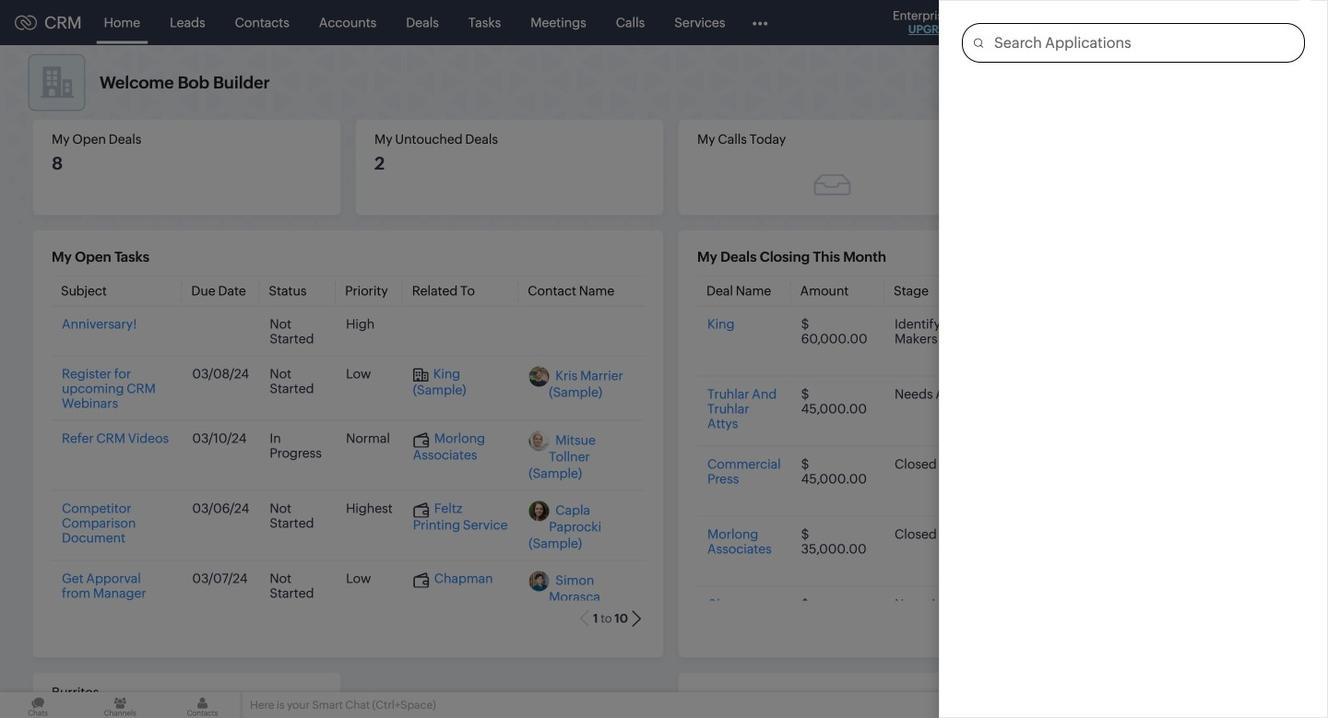 Task type: vqa. For each thing, say whether or not it's contained in the screenshot.
Create Menu image on the right top of page
yes



Task type: locate. For each thing, give the bounding box(es) containing it.
chats image
[[0, 693, 76, 719]]

channels image
[[82, 693, 158, 719]]

logo image
[[15, 15, 37, 30]]

create menu element
[[1004, 0, 1049, 45]]

contacts image
[[165, 693, 240, 719]]

create menu image
[[1015, 12, 1038, 34]]

profile image
[[1245, 8, 1275, 37]]



Task type: describe. For each thing, give the bounding box(es) containing it.
search element
[[1049, 0, 1087, 45]]

calendar image
[[1133, 15, 1149, 30]]

search image
[[1060, 15, 1076, 30]]

signals image
[[1098, 15, 1111, 30]]

Search Applications text field
[[983, 24, 1304, 62]]

signals element
[[1087, 0, 1122, 45]]

profile element
[[1234, 0, 1286, 45]]



